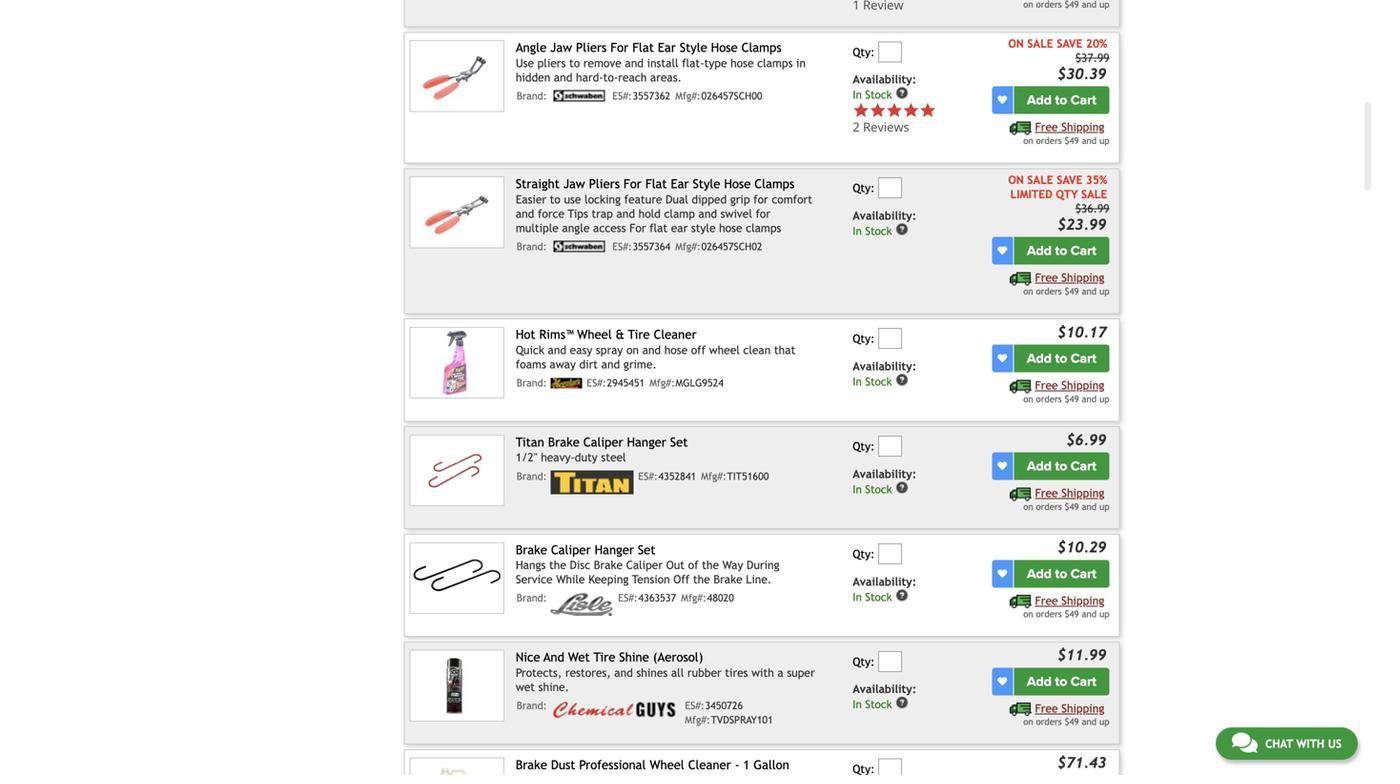 Task type: describe. For each thing, give the bounding box(es) containing it.
lisle - corporate logo image
[[551, 592, 614, 616]]

and up $71.43
[[1082, 717, 1097, 727]]

a
[[778, 666, 784, 680]]

angle jaw pliers for flat ear style hose clamps link
[[516, 40, 782, 55]]

es#: 4363537 mfg#: 48020
[[618, 592, 734, 604]]

nice and wet tire shine (aerosol) link
[[516, 650, 703, 665]]

in for $10.17
[[853, 375, 862, 388]]

es#3557364 - 026457sch02 - straight jaw pliers for flat ear style hose clamps - easier to use locking feature dual dipped grip for comfort and force tips trap and hold clamp and swivel for multiple angle access for flat ear style hose clamps - schwaben - audi bmw volkswagen mercedes benz mini porsche image
[[409, 177, 504, 248]]

2 in from the top
[[853, 225, 862, 238]]

schwaben - corporate logo image for $30.39
[[551, 90, 608, 102]]

of
[[688, 559, 699, 572]]

brake dust professional wheel cleaner - 1 gallon
[[516, 758, 790, 773]]

2 availability: in stock from the top
[[853, 209, 917, 238]]

free shipping on orders $49 and up for $6.99
[[1024, 486, 1110, 512]]

clean
[[743, 343, 771, 357]]

free shipping on orders $49 and up for $10.29
[[1024, 594, 1110, 620]]

on for $30.39
[[1008, 37, 1024, 50]]

1 star image from the left
[[870, 102, 886, 119]]

1 up from the top
[[1100, 136, 1110, 146]]

es#: 4352841 mfg#: tit51600
[[638, 470, 769, 482]]

wet
[[516, 681, 535, 694]]

2 add to wish list image from the top
[[998, 246, 1007, 256]]

orders for $10.29
[[1036, 609, 1062, 620]]

angle jaw pliers for flat ear style hose clamps use pliers to remove and install flat-type hose clamps in hidden and hard-to-reach areas.
[[516, 40, 806, 84]]

and up $10.17
[[1082, 286, 1097, 297]]

qty: for $11.99
[[853, 655, 875, 668]]

dirt
[[579, 357, 598, 371]]

angle
[[562, 221, 590, 235]]

2 brand: from the top
[[517, 241, 547, 253]]

ear for $30.39
[[658, 40, 676, 55]]

add for $6.99
[[1027, 458, 1052, 474]]

style
[[691, 221, 716, 235]]

4352841
[[659, 470, 696, 482]]

shipping for $11.99
[[1062, 702, 1105, 715]]

2 vertical spatial caliper
[[626, 559, 663, 572]]

shines
[[637, 666, 668, 680]]

orders for $10.17
[[1036, 394, 1062, 404]]

3450726
[[705, 700, 743, 712]]

cart for $6.99
[[1071, 458, 1097, 474]]

brand: for $10.17
[[517, 377, 547, 389]]

wet
[[568, 650, 590, 665]]

and inside nice and wet tire shine (aerosol) protects, restores, and shines all rubber tires with a super wet shine.
[[614, 666, 633, 680]]

meguiars - corporate logo image
[[551, 378, 582, 389]]

straight jaw pliers for flat ear style hose clamps easier to use locking feature dual dipped grip for comfort and force tips trap and hold clamp and swivel for multiple angle access for flat ear style hose clamps
[[516, 177, 813, 235]]

es#: 3557364 mfg#: 026457sch02
[[613, 241, 763, 253]]

$49 for $6.99
[[1065, 502, 1079, 512]]

es#: 3450726 mfg#: tvdspray101
[[685, 700, 773, 726]]

3557364
[[633, 241, 671, 253]]

and up $6.99
[[1082, 394, 1097, 404]]

add to cart for $10.29
[[1027, 566, 1097, 582]]

save for qty
[[1057, 173, 1083, 186]]

tire inside hot rims™ wheel & tire cleaner quick and easy spray on and hose off wheel clean that foams away dirt and grime.
[[628, 327, 650, 342]]

schwaben - corporate logo image for $23.99
[[551, 241, 608, 252]]

free for $11.99
[[1035, 702, 1058, 715]]

brand: for $6.99
[[517, 470, 547, 482]]

brake caliper hanger set link
[[516, 542, 656, 557]]

stock for $10.29
[[865, 591, 892, 604]]

to inside angle jaw pliers for flat ear style hose clamps use pliers to remove and install flat-type hose clamps in hidden and hard-to-reach areas.
[[569, 56, 580, 70]]

on sale save 35% limited qty sale $36.99 $23.99
[[1008, 173, 1110, 233]]

hose for $30.39
[[711, 40, 738, 55]]

reach
[[618, 71, 647, 84]]

hard-
[[576, 71, 603, 84]]

out
[[666, 559, 685, 572]]

up for $10.17
[[1100, 394, 1110, 404]]

1 2 reviews link from the top
[[853, 102, 989, 135]]

1 question sign image from the top
[[896, 86, 909, 100]]

stock for $11.99
[[865, 698, 892, 711]]

us
[[1328, 737, 1342, 751]]

qty: for $10.17
[[853, 332, 875, 345]]

to for 2nd add to wish list icon from the top
[[1055, 243, 1068, 259]]

1 in from the top
[[853, 88, 862, 101]]

1 vertical spatial cleaner
[[688, 758, 731, 773]]

48020
[[707, 592, 734, 604]]

heavy-
[[541, 451, 575, 464]]

gallon
[[754, 758, 790, 773]]

way
[[723, 559, 743, 572]]

es#: down the access at the left top of page
[[613, 241, 632, 253]]

dipped
[[692, 193, 727, 206]]

and up "reach"
[[625, 56, 644, 70]]

1 add to cart button from the top
[[1014, 87, 1110, 114]]

es#3209709 - hw11-1g - brake dust professional wheel cleaner - 1 gallon - the ultimate touch-less wheel cleaner! - patterson car care - audi bmw volkswagen mercedes benz mini porsche image
[[409, 758, 504, 775]]

es#4363537 - 48020 - brake caliper hanger set - hangs the disc brake caliper out of the way during service while keeping tension off the brake line. - lisle - audi bmw volkswagen mercedes benz mini porsche image
[[409, 542, 504, 614]]

$10.17
[[1058, 324, 1107, 341]]

free shipping image for $6.99
[[1010, 488, 1032, 501]]

2 star image from the left
[[903, 102, 920, 119]]

reviews
[[863, 118, 910, 135]]

cart for $10.29
[[1071, 566, 1097, 582]]

the right of in the bottom of the page
[[702, 559, 719, 572]]

jaw for $30.39
[[550, 40, 572, 55]]

add to cart for $10.17
[[1027, 351, 1097, 367]]

hose for qty
[[724, 177, 751, 191]]

and down the easier
[[516, 207, 534, 220]]

add to cart for $11.99
[[1027, 674, 1097, 690]]

sale for $30.39
[[1028, 37, 1053, 50]]

shine.
[[539, 681, 569, 694]]

-
[[735, 758, 740, 773]]

mfg#: for $10.29
[[681, 592, 707, 604]]

es#3450726 - tvdspray101 - nice and wet tire shine (aerosol) - protects, restores, and shines all rubber tires with a super wet shine. - chemical guys - audi bmw volkswagen mercedes benz mini porsche image
[[409, 650, 504, 722]]

1 horizontal spatial wheel
[[650, 758, 685, 773]]

free shipping on orders $49 and up for $10.17
[[1024, 379, 1110, 404]]

with inside nice and wet tire shine (aerosol) protects, restores, and shines all rubber tires with a super wet shine.
[[752, 666, 774, 680]]

2 orders from the top
[[1036, 286, 1062, 297]]

2 add to cart button from the top
[[1014, 237, 1110, 265]]

rubber
[[688, 666, 722, 680]]

easier
[[516, 193, 547, 206]]

clamps for qty
[[755, 177, 795, 191]]

pliers
[[538, 56, 566, 70]]

add to wish list image for $10.17
[[998, 354, 1007, 363]]

add for $11.99
[[1027, 674, 1052, 690]]

off
[[691, 343, 706, 357]]

tips
[[568, 207, 588, 220]]

off
[[674, 573, 690, 586]]

protects,
[[516, 666, 562, 680]]

availability: for $11.99
[[853, 683, 917, 696]]

clamps for $30.39
[[742, 40, 782, 55]]

up for $11.99
[[1100, 717, 1110, 727]]

1/2"
[[516, 451, 538, 464]]

dust
[[551, 758, 576, 773]]

1 orders from the top
[[1036, 136, 1062, 146]]

the down of in the bottom of the page
[[693, 573, 710, 586]]

areas.
[[650, 71, 682, 84]]

in for $10.29
[[853, 591, 862, 604]]

shipping for $6.99
[[1062, 486, 1105, 500]]

$71.43
[[1058, 754, 1107, 772]]

restores,
[[566, 666, 611, 680]]

free for $10.17
[[1035, 379, 1058, 392]]

to for add to wish list icon related to $10.17
[[1055, 351, 1068, 367]]

cart for $11.99
[[1071, 674, 1097, 690]]

free for $10.29
[[1035, 594, 1058, 607]]

$23.99
[[1058, 216, 1107, 233]]

titan
[[516, 435, 544, 450]]

mfg#: for $11.99
[[685, 714, 711, 726]]

service
[[516, 573, 553, 586]]

and up $10.29
[[1082, 502, 1097, 512]]

add to wish list image for $10.29
[[998, 569, 1007, 579]]

mfg#: for $10.17
[[650, 377, 675, 389]]

on for qty
[[1008, 173, 1024, 186]]

1 stock from the top
[[865, 88, 892, 101]]

limited
[[1011, 187, 1053, 201]]

question sign image for $10.29
[[896, 589, 909, 602]]

straight
[[516, 177, 560, 191]]

comments image
[[1232, 732, 1258, 754]]

3557362
[[633, 90, 671, 102]]

hold
[[639, 207, 661, 220]]

the up while
[[549, 559, 566, 572]]

3 star image from the left
[[920, 102, 936, 119]]

use
[[564, 193, 581, 206]]

$30.39
[[1058, 65, 1107, 83]]

es#: for $10.29
[[618, 592, 638, 604]]

2 qty: from the top
[[853, 181, 875, 195]]

dual
[[666, 193, 688, 206]]

up for $10.29
[[1100, 609, 1110, 620]]

2 free shipping on orders $49 and up from the top
[[1024, 271, 1110, 297]]

1 vertical spatial caliper
[[551, 542, 591, 557]]

2 availability: from the top
[[853, 209, 917, 222]]

clamps inside straight jaw pliers for flat ear style hose clamps easier to use locking feature dual dipped grip for comfort and force tips trap and hold clamp and swivel for multiple angle access for flat ear style hose clamps
[[746, 221, 782, 235]]

026457sch00
[[702, 90, 763, 102]]

caliper inside titan brake caliper hanger set 1/2" heavy-duty steel
[[583, 435, 623, 450]]

chat with us link
[[1216, 728, 1358, 760]]

tvdspray101
[[711, 714, 773, 726]]

brake dust professional wheel cleaner - 1 gallon link
[[516, 758, 790, 773]]

mfg#: down ear
[[675, 241, 701, 253]]

super
[[787, 666, 815, 680]]

up for $6.99
[[1100, 502, 1110, 512]]

disc
[[570, 559, 590, 572]]

hanger inside the brake caliper hanger set hangs the disc brake caliper out of the way during service while keeping tension off the brake line.
[[595, 542, 634, 557]]

1 star image from the left
[[853, 102, 870, 119]]

availability: in stock for $10.29
[[853, 575, 917, 604]]

2 up from the top
[[1100, 286, 1110, 297]]

flat-
[[682, 56, 704, 70]]

and down dipped
[[699, 207, 717, 220]]

line.
[[746, 573, 772, 586]]

2 $49 from the top
[[1065, 286, 1079, 297]]

0 vertical spatial for
[[754, 193, 768, 206]]

on sale save 20% $37.99 $30.39
[[1008, 37, 1110, 83]]

brake up "hangs"
[[516, 542, 547, 557]]

availability: in stock for $6.99
[[853, 467, 917, 496]]

and down spray
[[601, 357, 620, 371]]

add to wish list image
[[998, 677, 1007, 686]]

spray
[[596, 343, 623, 357]]

tires
[[725, 666, 748, 680]]

1 shipping from the top
[[1062, 120, 1105, 134]]

es#: for $10.17
[[587, 377, 606, 389]]

rims™
[[539, 327, 574, 342]]

install
[[647, 56, 679, 70]]

hot rims™ wheel & tire cleaner link
[[516, 327, 697, 342]]

access
[[593, 221, 626, 235]]



Task type: vqa. For each thing, say whether or not it's contained in the screenshot.
package
no



Task type: locate. For each thing, give the bounding box(es) containing it.
wheel
[[709, 343, 740, 357]]

2 vertical spatial free shipping image
[[1010, 703, 1032, 716]]

6 $49 from the top
[[1065, 717, 1079, 727]]

foams
[[516, 357, 546, 371]]

to inside straight jaw pliers for flat ear style hose clamps easier to use locking feature dual dipped grip for comfort and force tips trap and hold clamp and swivel for multiple angle access for flat ear style hose clamps
[[550, 193, 561, 206]]

$49 up $6.99
[[1065, 394, 1079, 404]]

style inside angle jaw pliers for flat ear style hose clamps use pliers to remove and install flat-type hose clamps in hidden and hard-to-reach areas.
[[680, 40, 707, 55]]

availability: in stock
[[853, 73, 917, 101], [853, 209, 917, 238], [853, 360, 917, 388], [853, 467, 917, 496], [853, 575, 917, 604], [853, 683, 917, 711]]

free down $23.99
[[1035, 271, 1058, 284]]

1 free shipping image from the top
[[1010, 380, 1032, 393]]

1 free shipping image from the top
[[1010, 122, 1032, 135]]

es#: 3557362 mfg#: 026457sch00
[[613, 90, 763, 102]]

cleaner inside hot rims™ wheel & tire cleaner quick and easy spray on and hose off wheel clean that foams away dirt and grime.
[[654, 327, 697, 342]]

free shipping on orders $49 and up up $10.29
[[1024, 486, 1110, 512]]

grip
[[730, 193, 750, 206]]

multiple
[[516, 221, 559, 235]]

None text field
[[878, 41, 902, 62], [878, 178, 902, 199], [878, 328, 902, 349], [878, 544, 902, 565], [878, 41, 902, 62], [878, 178, 902, 199], [878, 328, 902, 349], [878, 544, 902, 565]]

brake caliper hanger set hangs the disc brake caliper out of the way during service while keeping tension off the brake line.
[[516, 542, 780, 586]]

cleaner up the off
[[654, 327, 697, 342]]

in for $6.99
[[853, 483, 862, 496]]

on inside on sale save 35% limited qty sale $36.99 $23.99
[[1008, 173, 1024, 186]]

pliers inside angle jaw pliers for flat ear style hose clamps use pliers to remove and install flat-type hose clamps in hidden and hard-to-reach areas.
[[576, 40, 607, 55]]

mfg#: left tit51600 at the bottom right of the page
[[701, 470, 727, 482]]

set up 4352841
[[670, 435, 688, 450]]

4 add to cart button from the top
[[1014, 453, 1110, 480]]

1 vertical spatial on
[[1008, 173, 1024, 186]]

question sign image
[[896, 86, 909, 100], [896, 373, 909, 387], [896, 696, 909, 710]]

2 on from the top
[[1008, 173, 1024, 186]]

5 add to wish list image from the top
[[998, 569, 1007, 579]]

hanger up 4352841
[[627, 435, 667, 450]]

1 vertical spatial sale
[[1028, 173, 1053, 186]]

1 vertical spatial with
[[1297, 737, 1325, 751]]

1 brand: from the top
[[517, 90, 547, 102]]

brake left the dust
[[516, 758, 547, 773]]

free shipping on orders $49 and up for $11.99
[[1024, 702, 1110, 727]]

free shipping on orders $49 and up up $6.99
[[1024, 379, 1110, 404]]

flat for qty
[[646, 177, 667, 191]]

brand: for $11.99
[[517, 700, 547, 712]]

hot rims™ wheel & tire cleaner quick and easy spray on and hose off wheel clean that foams away dirt and grime.
[[516, 327, 796, 371]]

35%
[[1086, 173, 1108, 186]]

to for add to wish list image
[[1055, 674, 1068, 690]]

titan brake caliper hanger set 1/2" heavy-duty steel
[[516, 435, 688, 464]]

es#4352841 - tit51600 - titan brake caliper hanger set - 1/2" heavy-duty steel - titan - audi bmw volkswagen mercedes benz mini porsche image
[[409, 435, 504, 507]]

1 vertical spatial set
[[638, 542, 656, 557]]

availability: for $10.29
[[853, 575, 917, 588]]

in for $11.99
[[853, 698, 862, 711]]

free shipping image for $11.99
[[1010, 703, 1032, 716]]

schwaben - corporate logo image
[[551, 90, 608, 102], [551, 241, 608, 252]]

hanger up keeping
[[595, 542, 634, 557]]

mfg#: for $6.99
[[701, 470, 727, 482]]

keeping
[[589, 573, 629, 586]]

to up hard-
[[569, 56, 580, 70]]

remove
[[583, 56, 622, 70]]

0 vertical spatial style
[[680, 40, 707, 55]]

$10.29
[[1058, 539, 1107, 556]]

ear for qty
[[671, 177, 689, 191]]

and up $11.99
[[1082, 609, 1097, 620]]

and up the access at the left top of page
[[617, 207, 635, 220]]

$37.99
[[1076, 51, 1110, 64]]

for down the hold
[[630, 221, 646, 235]]

mfg#: down areas.
[[675, 90, 701, 102]]

hose inside angle jaw pliers for flat ear style hose clamps use pliers to remove and install flat-type hose clamps in hidden and hard-to-reach areas.
[[731, 56, 754, 70]]

0 vertical spatial hose
[[711, 40, 738, 55]]

4 add from the top
[[1027, 458, 1052, 474]]

type
[[704, 56, 727, 70]]

for right grip on the right of page
[[754, 193, 768, 206]]

cart down $6.99
[[1071, 458, 1097, 474]]

1 sale from the top
[[1028, 37, 1053, 50]]

jaw for qty
[[563, 177, 585, 191]]

0 horizontal spatial wheel
[[577, 327, 612, 342]]

hose up grip on the right of page
[[724, 177, 751, 191]]

free for $6.99
[[1035, 486, 1058, 500]]

5 in from the top
[[853, 591, 862, 604]]

titan brake caliper hanger set link
[[516, 435, 688, 450]]

0 horizontal spatial with
[[752, 666, 774, 680]]

sale up limited at the top of the page
[[1028, 173, 1053, 186]]

1 vertical spatial hose
[[724, 177, 751, 191]]

1 vertical spatial wheel
[[650, 758, 685, 773]]

5 $49 from the top
[[1065, 609, 1079, 620]]

cart down $30.39
[[1071, 92, 1097, 108]]

for for $30.39
[[611, 40, 629, 55]]

all
[[671, 666, 684, 680]]

star image
[[870, 102, 886, 119], [903, 102, 920, 119], [920, 102, 936, 119]]

4 $49 from the top
[[1065, 502, 1079, 512]]

3 cart from the top
[[1071, 351, 1097, 367]]

free shipping image for $23.99
[[1010, 272, 1032, 286]]

add to cart button down $23.99
[[1014, 237, 1110, 265]]

star image
[[853, 102, 870, 119], [886, 102, 903, 119]]

with left us in the right of the page
[[1297, 737, 1325, 751]]

save for $30.39
[[1057, 37, 1083, 50]]

ear up dual
[[671, 177, 689, 191]]

1 free shipping on orders $49 and up from the top
[[1024, 120, 1110, 146]]

026457sch02
[[702, 241, 763, 253]]

4 brand: from the top
[[517, 470, 547, 482]]

add to cart
[[1027, 92, 1097, 108], [1027, 243, 1097, 259], [1027, 351, 1097, 367], [1027, 458, 1097, 474], [1027, 566, 1097, 582], [1027, 674, 1097, 690]]

1 add to wish list image from the top
[[998, 96, 1007, 105]]

3 add from the top
[[1027, 351, 1052, 367]]

1 cart from the top
[[1071, 92, 1097, 108]]

2
[[853, 118, 860, 135]]

6 up from the top
[[1100, 717, 1110, 727]]

1 qty: from the top
[[853, 45, 875, 58]]

5 up from the top
[[1100, 609, 1110, 620]]

add for $10.29
[[1027, 566, 1052, 582]]

free down $10.17
[[1035, 379, 1058, 392]]

flat inside straight jaw pliers for flat ear style hose clamps easier to use locking feature dual dipped grip for comfort and force tips trap and hold clamp and swivel for multiple angle access for flat ear style hose clamps
[[646, 177, 667, 191]]

2 schwaben - corporate logo image from the top
[[551, 241, 608, 252]]

6 free shipping on orders $49 and up from the top
[[1024, 702, 1110, 727]]

$49 up $10.17
[[1065, 286, 1079, 297]]

add to cart down $10.29
[[1027, 566, 1097, 582]]

flat
[[633, 40, 654, 55], [646, 177, 667, 191]]

$49 for $10.29
[[1065, 609, 1079, 620]]

availability:
[[853, 73, 917, 86], [853, 209, 917, 222], [853, 360, 917, 373], [853, 467, 917, 481], [853, 575, 917, 588], [853, 683, 917, 696]]

question sign image for $6.99
[[896, 481, 909, 494]]

during
[[747, 559, 780, 572]]

4 cart from the top
[[1071, 458, 1097, 474]]

6 availability: from the top
[[853, 683, 917, 696]]

mglg9524
[[676, 377, 724, 389]]

1 availability: from the top
[[853, 73, 917, 86]]

question sign image for $11.99
[[896, 696, 909, 710]]

5 add to cart from the top
[[1027, 566, 1097, 582]]

&
[[616, 327, 625, 342]]

0 vertical spatial question sign image
[[896, 223, 909, 236]]

0 horizontal spatial set
[[638, 542, 656, 557]]

sale left 20% in the top right of the page
[[1028, 37, 1053, 50]]

1 vertical spatial clamps
[[755, 177, 795, 191]]

add for $10.17
[[1027, 351, 1052, 367]]

0 vertical spatial jaw
[[550, 40, 572, 55]]

ear inside angle jaw pliers for flat ear style hose clamps use pliers to remove and install flat-type hose clamps in hidden and hard-to-reach areas.
[[658, 40, 676, 55]]

0 vertical spatial hanger
[[627, 435, 667, 450]]

5 cart from the top
[[1071, 566, 1097, 582]]

add to cart button down $10.29
[[1014, 560, 1110, 588]]

3 qty: from the top
[[853, 332, 875, 345]]

(aerosol)
[[653, 650, 703, 665]]

1 availability: in stock from the top
[[853, 73, 917, 101]]

1 vertical spatial free shipping image
[[1010, 488, 1032, 501]]

3 free shipping on orders $49 and up from the top
[[1024, 379, 1110, 404]]

$49 up qty
[[1065, 136, 1079, 146]]

4363537
[[639, 592, 676, 604]]

availability: for $6.99
[[853, 467, 917, 481]]

1 vertical spatial jaw
[[563, 177, 585, 191]]

0 vertical spatial set
[[670, 435, 688, 450]]

sale inside on sale save 20% $37.99 $30.39
[[1028, 37, 1053, 50]]

pliers up remove
[[576, 40, 607, 55]]

flat for $30.39
[[633, 40, 654, 55]]

free shipping on orders $49 and up up 35%
[[1024, 120, 1110, 146]]

2 shipping from the top
[[1062, 271, 1105, 284]]

es#: for $11.99
[[685, 700, 705, 712]]

cart down $10.17
[[1071, 351, 1097, 367]]

jaw
[[550, 40, 572, 55], [563, 177, 585, 191]]

stock for $6.99
[[865, 483, 892, 496]]

hose inside angle jaw pliers for flat ear style hose clamps use pliers to remove and install flat-type hose clamps in hidden and hard-to-reach areas.
[[711, 40, 738, 55]]

3 stock from the top
[[865, 375, 892, 388]]

6 qty: from the top
[[853, 655, 875, 668]]

mfg#: down off
[[681, 592, 707, 604]]

for up feature
[[624, 177, 642, 191]]

es#: inside es#: 3450726 mfg#: tvdspray101
[[685, 700, 705, 712]]

cart down $11.99
[[1071, 674, 1097, 690]]

save inside on sale save 20% $37.99 $30.39
[[1057, 37, 1083, 50]]

2 save from the top
[[1057, 173, 1083, 186]]

locking
[[585, 193, 621, 206]]

and up grime.
[[642, 343, 661, 357]]

hot
[[516, 327, 536, 342]]

style for $30.39
[[680, 40, 707, 55]]

shipping down $10.29
[[1062, 594, 1105, 607]]

0 horizontal spatial tire
[[594, 650, 616, 665]]

cart down $10.29
[[1071, 566, 1097, 582]]

5 stock from the top
[[865, 591, 892, 604]]

2 add from the top
[[1027, 243, 1052, 259]]

1 vertical spatial schwaben - corporate logo image
[[551, 241, 608, 252]]

tire
[[628, 327, 650, 342], [594, 650, 616, 665]]

brand: down hidden
[[517, 90, 547, 102]]

2 star image from the left
[[886, 102, 903, 119]]

wheel inside hot rims™ wheel & tire cleaner quick and easy spray on and hose off wheel clean that foams away dirt and grime.
[[577, 327, 612, 342]]

1 vertical spatial question sign image
[[896, 481, 909, 494]]

brand: down foams
[[517, 377, 547, 389]]

for inside angle jaw pliers for flat ear style hose clamps use pliers to remove and install flat-type hose clamps in hidden and hard-to-reach areas.
[[611, 40, 629, 55]]

feature
[[624, 193, 662, 206]]

4 in from the top
[[853, 483, 862, 496]]

0 vertical spatial clamps
[[757, 56, 793, 70]]

jaw inside angle jaw pliers for flat ear style hose clamps use pliers to remove and install flat-type hose clamps in hidden and hard-to-reach areas.
[[550, 40, 572, 55]]

1 vertical spatial hose
[[719, 221, 743, 235]]

1 add to cart from the top
[[1027, 92, 1097, 108]]

1 vertical spatial style
[[693, 177, 720, 191]]

and up the away
[[548, 343, 567, 357]]

1 vertical spatial for
[[624, 177, 642, 191]]

0 vertical spatial wheel
[[577, 327, 612, 342]]

1 $49 from the top
[[1065, 136, 1079, 146]]

availability: in stock for $10.17
[[853, 360, 917, 388]]

4 up from the top
[[1100, 502, 1110, 512]]

sale
[[1028, 37, 1053, 50], [1028, 173, 1053, 186]]

add to cart button for $11.99
[[1014, 668, 1110, 696]]

hose left the off
[[665, 343, 688, 357]]

add to wish list image for $6.99
[[998, 462, 1007, 471]]

pliers inside straight jaw pliers for flat ear style hose clamps easier to use locking feature dual dipped grip for comfort and force tips trap and hold clamp and swivel for multiple angle access for flat ear style hose clamps
[[589, 177, 620, 191]]

1 vertical spatial tire
[[594, 650, 616, 665]]

5 availability: from the top
[[853, 575, 917, 588]]

clamps down swivel
[[746, 221, 782, 235]]

es#: for $6.99
[[638, 470, 658, 482]]

4 qty: from the top
[[853, 440, 875, 453]]

mfg#: down grime.
[[650, 377, 675, 389]]

sale inside on sale save 35% limited qty sale $36.99 $23.99
[[1028, 173, 1053, 186]]

orders up limited at the top of the page
[[1036, 136, 1062, 146]]

free shipping image
[[1010, 380, 1032, 393], [1010, 488, 1032, 501], [1010, 703, 1032, 716]]

4 free shipping on orders $49 and up from the top
[[1024, 486, 1110, 512]]

clamps
[[757, 56, 793, 70], [746, 221, 782, 235]]

1 on from the top
[[1008, 37, 1024, 50]]

and up 35%
[[1082, 136, 1097, 146]]

to for add to wish list icon corresponding to $10.29
[[1055, 566, 1068, 582]]

clamps left in
[[757, 56, 793, 70]]

and
[[625, 56, 644, 70], [554, 71, 573, 84], [1082, 136, 1097, 146], [516, 207, 534, 220], [617, 207, 635, 220], [699, 207, 717, 220], [1082, 286, 1097, 297], [548, 343, 567, 357], [642, 343, 661, 357], [601, 357, 620, 371], [1082, 394, 1097, 404], [1082, 502, 1097, 512], [1082, 609, 1097, 620], [614, 666, 633, 680], [1082, 717, 1097, 727]]

free up $10.29
[[1035, 486, 1058, 500]]

0 vertical spatial for
[[611, 40, 629, 55]]

hose inside straight jaw pliers for flat ear style hose clamps easier to use locking feature dual dipped grip for comfort and force tips trap and hold clamp and swivel for multiple angle access for flat ear style hose clamps
[[719, 221, 743, 235]]

caliper up the disc
[[551, 542, 591, 557]]

6 brand: from the top
[[517, 700, 547, 712]]

angle
[[516, 40, 547, 55]]

0 vertical spatial with
[[752, 666, 774, 680]]

flat up feature
[[646, 177, 667, 191]]

shipping down $30.39
[[1062, 120, 1105, 134]]

0 vertical spatial tire
[[628, 327, 650, 342]]

hidden
[[516, 71, 551, 84]]

$49 up $10.29
[[1065, 502, 1079, 512]]

free shipping on orders $49 and up up $71.43
[[1024, 702, 1110, 727]]

in
[[853, 88, 862, 101], [853, 225, 862, 238], [853, 375, 862, 388], [853, 483, 862, 496], [853, 591, 862, 604], [853, 698, 862, 711]]

set inside the brake caliper hanger set hangs the disc brake caliper out of the way during service while keeping tension off the brake line.
[[638, 542, 656, 557]]

style for qty
[[693, 177, 720, 191]]

1
[[743, 758, 750, 773]]

chemical guys - corporate logo image
[[551, 700, 680, 721]]

to
[[569, 56, 580, 70], [1055, 92, 1068, 108], [550, 193, 561, 206], [1055, 243, 1068, 259], [1055, 351, 1068, 367], [1055, 458, 1068, 474], [1055, 566, 1068, 582], [1055, 674, 1068, 690]]

es#: left the 3450726
[[685, 700, 705, 712]]

free shipping image for $10.17
[[1010, 380, 1032, 393]]

chat
[[1266, 737, 1293, 751]]

pliers up locking
[[589, 177, 620, 191]]

0 vertical spatial question sign image
[[896, 86, 909, 100]]

schwaben - corporate logo image down hard-
[[551, 90, 608, 102]]

5 qty: from the top
[[853, 547, 875, 561]]

1 vertical spatial flat
[[646, 177, 667, 191]]

straight jaw pliers for flat ear style hose clamps link
[[516, 177, 795, 191]]

2 vertical spatial free shipping image
[[1010, 595, 1032, 609]]

3 free shipping image from the top
[[1010, 703, 1032, 716]]

question sign image
[[896, 223, 909, 236], [896, 481, 909, 494], [896, 589, 909, 602]]

0 vertical spatial hose
[[731, 56, 754, 70]]

2945451
[[607, 377, 645, 389]]

ear inside straight jaw pliers for flat ear style hose clamps easier to use locking feature dual dipped grip for comfort and force tips trap and hold clamp and swivel for multiple angle access for flat ear style hose clamps
[[671, 177, 689, 191]]

1 horizontal spatial with
[[1297, 737, 1325, 751]]

es#2945451 - mglg9524 - hot rims&trade; wheel & tire cleaner - quick and easy spray on and hose off wheel clean that foams away dirt and grime. - meguiars - audi bmw volkswagen mercedes benz mini porsche image
[[409, 327, 504, 399]]

free shipping image for $30.39
[[1010, 122, 1032, 135]]

shipping down $23.99
[[1062, 271, 1105, 284]]

0 vertical spatial sale
[[1028, 37, 1053, 50]]

1 save from the top
[[1057, 37, 1083, 50]]

add to wish list image
[[998, 96, 1007, 105], [998, 246, 1007, 256], [998, 354, 1007, 363], [998, 462, 1007, 471], [998, 569, 1007, 579]]

3 free shipping image from the top
[[1010, 595, 1032, 609]]

5 availability: in stock from the top
[[853, 575, 917, 604]]

to for add to wish list icon related to $6.99
[[1055, 458, 1068, 474]]

sale
[[1082, 187, 1108, 201]]

add to cart button for $10.17
[[1014, 345, 1110, 372]]

tire inside nice and wet tire shine (aerosol) protects, restores, and shines all rubber tires with a super wet shine.
[[594, 650, 616, 665]]

qty: for $10.29
[[853, 547, 875, 561]]

stock for $10.17
[[865, 375, 892, 388]]

0 vertical spatial free shipping image
[[1010, 122, 1032, 135]]

add to cart button down $30.39
[[1014, 87, 1110, 114]]

0 vertical spatial free shipping image
[[1010, 380, 1032, 393]]

1 horizontal spatial set
[[670, 435, 688, 450]]

pliers for qty
[[589, 177, 620, 191]]

to down $30.39
[[1055, 92, 1068, 108]]

4 availability: from the top
[[853, 467, 917, 481]]

in
[[796, 56, 806, 70]]

clamps up comfort
[[755, 177, 795, 191]]

caliper up steel
[[583, 435, 623, 450]]

mfg#: inside es#: 3450726 mfg#: tvdspray101
[[685, 714, 711, 726]]

None text field
[[878, 436, 902, 457], [878, 651, 902, 672], [878, 759, 902, 775], [878, 436, 902, 457], [878, 651, 902, 672], [878, 759, 902, 775]]

flat up 'install'
[[633, 40, 654, 55]]

hose inside hot rims™ wheel & tire cleaner quick and easy spray on and hose off wheel clean that foams away dirt and grime.
[[665, 343, 688, 357]]

2 vertical spatial question sign image
[[896, 696, 909, 710]]

1 free from the top
[[1035, 120, 1058, 134]]

pliers for $30.39
[[576, 40, 607, 55]]

free shipping image
[[1010, 122, 1032, 135], [1010, 272, 1032, 286], [1010, 595, 1032, 609]]

brake up heavy-
[[548, 435, 580, 450]]

hanger inside titan brake caliper hanger set 1/2" heavy-duty steel
[[627, 435, 667, 450]]

add to cart down $23.99
[[1027, 243, 1097, 259]]

style inside straight jaw pliers for flat ear style hose clamps easier to use locking feature dual dipped grip for comfort and force tips trap and hold clamp and swivel for multiple angle access for flat ear style hose clamps
[[693, 177, 720, 191]]

5 add from the top
[[1027, 566, 1052, 582]]

1 vertical spatial clamps
[[746, 221, 782, 235]]

2 question sign image from the top
[[896, 373, 909, 387]]

jaw inside straight jaw pliers for flat ear style hose clamps easier to use locking feature dual dipped grip for comfort and force tips trap and hold clamp and swivel for multiple angle access for flat ear style hose clamps
[[563, 177, 585, 191]]

6 cart from the top
[[1071, 674, 1097, 690]]

brand: down wet
[[517, 700, 547, 712]]

brake up keeping
[[594, 559, 623, 572]]

6 add to cart button from the top
[[1014, 668, 1110, 696]]

and down 'pliers'
[[554, 71, 573, 84]]

to-
[[603, 71, 618, 84]]

add to cart button for $6.99
[[1014, 453, 1110, 480]]

0 vertical spatial flat
[[633, 40, 654, 55]]

2 vertical spatial for
[[630, 221, 646, 235]]

1 schwaben - corporate logo image from the top
[[551, 90, 608, 102]]

$49 for $10.17
[[1065, 394, 1079, 404]]

3 question sign image from the top
[[896, 589, 909, 602]]

add to cart for $6.99
[[1027, 458, 1097, 474]]

free shipping on orders $49 and up
[[1024, 120, 1110, 146], [1024, 271, 1110, 297], [1024, 379, 1110, 404], [1024, 486, 1110, 512], [1024, 594, 1110, 620], [1024, 702, 1110, 727]]

0 vertical spatial ear
[[658, 40, 676, 55]]

shipping for $10.17
[[1062, 379, 1105, 392]]

brake down way
[[714, 573, 743, 586]]

steel
[[601, 451, 626, 464]]

1 horizontal spatial tire
[[628, 327, 650, 342]]

shipping down $10.17
[[1062, 379, 1105, 392]]

sale for qty
[[1028, 173, 1053, 186]]

0 vertical spatial caliper
[[583, 435, 623, 450]]

comfort
[[772, 193, 813, 206]]

$49 for $11.99
[[1065, 717, 1079, 727]]

3 $49 from the top
[[1065, 394, 1079, 404]]

6 free from the top
[[1035, 702, 1058, 715]]

chat with us
[[1266, 737, 1342, 751]]

4 stock from the top
[[865, 483, 892, 496]]

orders up $71.43
[[1036, 717, 1062, 727]]

1 add from the top
[[1027, 92, 1052, 108]]

orders up $11.99
[[1036, 609, 1062, 620]]

clamps inside straight jaw pliers for flat ear style hose clamps easier to use locking feature dual dipped grip for comfort and force tips trap and hold clamp and swivel for multiple angle access for flat ear style hose clamps
[[755, 177, 795, 191]]

0 vertical spatial save
[[1057, 37, 1083, 50]]

4 availability: in stock from the top
[[853, 467, 917, 496]]

1 vertical spatial pliers
[[589, 177, 620, 191]]

free down $11.99
[[1035, 702, 1058, 715]]

add to cart button down $11.99
[[1014, 668, 1110, 696]]

2 2 reviews link from the top
[[853, 118, 936, 135]]

5 add to cart button from the top
[[1014, 560, 1110, 588]]

add to cart down $6.99
[[1027, 458, 1097, 474]]

professional
[[579, 758, 646, 773]]

2 stock from the top
[[865, 225, 892, 238]]

for for qty
[[624, 177, 642, 191]]

while
[[556, 573, 585, 586]]

add to cart down $11.99
[[1027, 674, 1097, 690]]

question sign image for $10.17
[[896, 373, 909, 387]]

on inside on sale save 20% $37.99 $30.39
[[1008, 37, 1024, 50]]

availability: for $10.17
[[853, 360, 917, 373]]

4 add to wish list image from the top
[[998, 462, 1007, 471]]

es#: down keeping
[[618, 592, 638, 604]]

3 add to cart button from the top
[[1014, 345, 1110, 372]]

use
[[516, 56, 534, 70]]

availability: in stock for $11.99
[[853, 683, 917, 711]]

style up dipped
[[693, 177, 720, 191]]

3 availability: from the top
[[853, 360, 917, 373]]

2 vertical spatial question sign image
[[896, 589, 909, 602]]

ear up 'install'
[[658, 40, 676, 55]]

wheel
[[577, 327, 612, 342], [650, 758, 685, 773]]

free shipping on orders $49 and up up $11.99
[[1024, 594, 1110, 620]]

hangs
[[516, 559, 546, 572]]

2 cart from the top
[[1071, 243, 1097, 259]]

1 horizontal spatial star image
[[886, 102, 903, 119]]

2 free from the top
[[1035, 271, 1058, 284]]

cart down $23.99
[[1071, 243, 1097, 259]]

shine
[[619, 650, 649, 665]]

to down $6.99
[[1055, 458, 1068, 474]]

$11.99
[[1058, 647, 1107, 664]]

brake inside titan brake caliper hanger set 1/2" heavy-duty steel
[[548, 435, 580, 450]]

es#: 2945451 mfg#: mglg9524
[[587, 377, 724, 389]]

up up $11.99
[[1100, 609, 1110, 620]]

2 add to cart from the top
[[1027, 243, 1097, 259]]

1 vertical spatial save
[[1057, 173, 1083, 186]]

set inside titan brake caliper hanger set 1/2" heavy-duty steel
[[670, 435, 688, 450]]

$49
[[1065, 136, 1079, 146], [1065, 286, 1079, 297], [1065, 394, 1079, 404], [1065, 502, 1079, 512], [1065, 609, 1079, 620], [1065, 717, 1079, 727]]

to for first add to wish list icon from the top
[[1055, 92, 1068, 108]]

0 horizontal spatial star image
[[853, 102, 870, 119]]

on left 20% in the top right of the page
[[1008, 37, 1024, 50]]

0 vertical spatial cleaner
[[654, 327, 697, 342]]

0 vertical spatial pliers
[[576, 40, 607, 55]]

titan - corporate logo image
[[551, 470, 634, 494]]

6 in from the top
[[853, 698, 862, 711]]

1 vertical spatial free shipping image
[[1010, 272, 1032, 286]]

3 orders from the top
[[1036, 394, 1062, 404]]

for up remove
[[611, 40, 629, 55]]

save inside on sale save 35% limited qty sale $36.99 $23.99
[[1057, 173, 1083, 186]]

es#: down "reach"
[[613, 90, 632, 102]]

4 shipping from the top
[[1062, 486, 1105, 500]]

clamps inside angle jaw pliers for flat ear style hose clamps use pliers to remove and install flat-type hose clamps in hidden and hard-to-reach areas.
[[742, 40, 782, 55]]

6 shipping from the top
[[1062, 702, 1105, 715]]

1 vertical spatial ear
[[671, 177, 689, 191]]

clamps inside angle jaw pliers for flat ear style hose clamps use pliers to remove and install flat-type hose clamps in hidden and hard-to-reach areas.
[[757, 56, 793, 70]]

clamp
[[664, 207, 695, 220]]

4 orders from the top
[[1036, 502, 1062, 512]]

orders for $11.99
[[1036, 717, 1062, 727]]

0 vertical spatial clamps
[[742, 40, 782, 55]]

0 vertical spatial schwaben - corporate logo image
[[551, 90, 608, 102]]

3 in from the top
[[853, 375, 862, 388]]

trap
[[592, 207, 613, 220]]

to down $11.99
[[1055, 674, 1068, 690]]

with
[[752, 666, 774, 680], [1297, 737, 1325, 751]]

force
[[538, 207, 565, 220]]

nice
[[516, 650, 540, 665]]

1 vertical spatial for
[[756, 207, 771, 220]]

free down $30.39
[[1035, 120, 1058, 134]]

ear
[[671, 221, 688, 235]]

and
[[544, 650, 565, 665]]

add to cart button
[[1014, 87, 1110, 114], [1014, 237, 1110, 265], [1014, 345, 1110, 372], [1014, 453, 1110, 480], [1014, 560, 1110, 588], [1014, 668, 1110, 696]]

wheel right professional
[[650, 758, 685, 773]]

1 question sign image from the top
[[896, 223, 909, 236]]

3 free from the top
[[1035, 379, 1058, 392]]

free down $10.29
[[1035, 594, 1058, 607]]

es#3557362 - 026457sch00 - angle jaw pliers for flat ear style hose clamps - use pliers to remove and install flat-type hose clamps in hidden and hard-to-reach areas. - schwaben - audi bmw volkswagen mercedes benz mini porsche image
[[409, 40, 504, 112]]

0 vertical spatial on
[[1008, 37, 1024, 50]]

6 add to cart from the top
[[1027, 674, 1097, 690]]

for right swivel
[[756, 207, 771, 220]]

1 vertical spatial hanger
[[595, 542, 634, 557]]

add to cart button for $10.29
[[1014, 560, 1110, 588]]

4 free from the top
[[1035, 486, 1058, 500]]

save
[[1057, 37, 1083, 50], [1057, 173, 1083, 186]]

2 vertical spatial hose
[[665, 343, 688, 357]]

1 vertical spatial question sign image
[[896, 373, 909, 387]]

hose inside straight jaw pliers for flat ear style hose clamps easier to use locking feature dual dipped grip for comfort and force tips trap and hold clamp and swivel for multiple angle access for flat ear style hose clamps
[[724, 177, 751, 191]]

qty: for $6.99
[[853, 440, 875, 453]]

on inside hot rims™ wheel & tire cleaner quick and easy spray on and hose off wheel clean that foams away dirt and grime.
[[627, 343, 639, 357]]

2 question sign image from the top
[[896, 481, 909, 494]]

2 sale from the top
[[1028, 173, 1053, 186]]

shipping for $10.29
[[1062, 594, 1105, 607]]

3 add to cart from the top
[[1027, 351, 1097, 367]]

cart for $10.17
[[1071, 351, 1097, 367]]

caliper
[[583, 435, 623, 450], [551, 542, 591, 557], [626, 559, 663, 572]]

flat inside angle jaw pliers for flat ear style hose clamps use pliers to remove and install flat-type hose clamps in hidden and hard-to-reach areas.
[[633, 40, 654, 55]]

add to cart button down $10.17
[[1014, 345, 1110, 372]]



